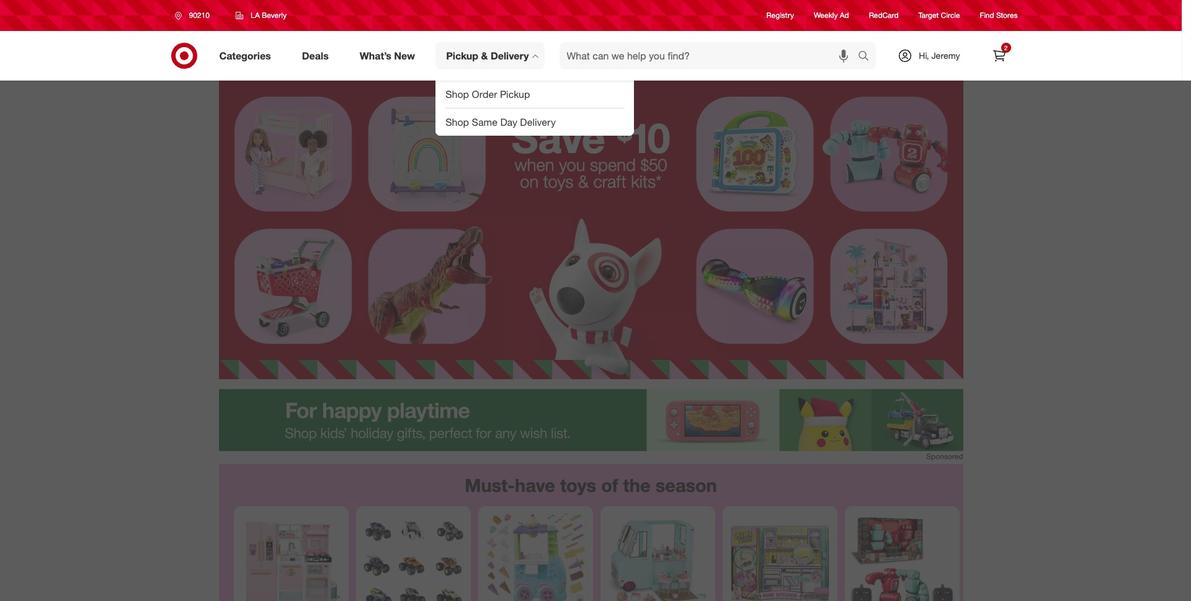 Task type: vqa. For each thing, say whether or not it's contained in the screenshot.
days in the Pay for your Target purchases directly from your existing checking account (purchases generally take 1-3 days to process)
no



Task type: locate. For each thing, give the bounding box(es) containing it.
la beverly
[[251, 11, 287, 20]]

shop same day delivery link
[[436, 109, 634, 136]]

redcard link
[[869, 10, 899, 21]]

shop inside 'link'
[[446, 88, 469, 100]]

1 vertical spatial pickup
[[500, 88, 530, 100]]

90210
[[189, 11, 210, 20]]

0 vertical spatial &
[[481, 49, 488, 62]]

registry link
[[767, 10, 794, 21]]

find stores link
[[980, 10, 1018, 21]]

What can we help you find? suggestions appear below search field
[[559, 42, 861, 69]]

categories
[[219, 49, 271, 62]]

pickup
[[446, 49, 478, 62], [500, 88, 530, 100]]

target
[[919, 11, 939, 20]]

delivery up "shop order pickup" at the top left of the page
[[491, 49, 529, 62]]

0 horizontal spatial &
[[481, 49, 488, 62]]

toys right on
[[543, 171, 573, 192]]

toys inside carousel region
[[560, 475, 596, 497]]

toys left of
[[560, 475, 596, 497]]

0 vertical spatial pickup
[[446, 49, 478, 62]]

must-
[[465, 475, 515, 497]]

1 vertical spatial delivery
[[520, 116, 556, 128]]

when
[[515, 154, 554, 175]]

2 shop from the top
[[446, 116, 469, 128]]

what's
[[360, 49, 391, 62]]

toys inside when you spend $50 on toys & craft kits*
[[543, 171, 573, 192]]

1 shop from the top
[[446, 88, 469, 100]]

0 horizontal spatial pickup
[[446, 49, 478, 62]]

delivery
[[491, 49, 529, 62], [520, 116, 556, 128]]

hi,
[[919, 50, 929, 61]]

toys
[[543, 171, 573, 192], [560, 475, 596, 497]]

0 vertical spatial toys
[[543, 171, 573, 192]]

on
[[520, 171, 539, 192]]

target circle
[[919, 11, 960, 20]]

deals link
[[291, 42, 344, 69]]

shop left same
[[446, 116, 469, 128]]

shop order pickup
[[446, 88, 530, 100]]

delivery down shop order pickup 'link'
[[520, 116, 556, 128]]

fao schwarz robot knockout remote control boxing set image
[[850, 512, 955, 602]]

& left craft
[[578, 171, 589, 192]]

of
[[601, 475, 618, 497]]

save
[[512, 113, 605, 163]]

1 vertical spatial &
[[578, 171, 589, 192]]

1 vertical spatial shop
[[446, 116, 469, 128]]

pickup up the order
[[446, 49, 478, 62]]

order
[[472, 88, 497, 100]]

ad
[[840, 11, 849, 20]]

must-have toys of the season
[[465, 475, 717, 497]]

pickup & delivery
[[446, 49, 529, 62]]

registry
[[767, 11, 794, 20]]

1 horizontal spatial &
[[578, 171, 589, 192]]

1 vertical spatial toys
[[560, 475, 596, 497]]

pickup up 'day' at the left top of the page
[[500, 88, 530, 100]]

when you spend $50 on toys & craft kits*
[[515, 154, 667, 192]]

& inside when you spend $50 on toys & craft kits*
[[578, 171, 589, 192]]

& up the order
[[481, 49, 488, 62]]

0 vertical spatial shop
[[446, 88, 469, 100]]

shop left the order
[[446, 88, 469, 100]]

1 horizontal spatial pickup
[[500, 88, 530, 100]]

$50
[[641, 154, 667, 175]]

craft
[[593, 171, 626, 192]]

&
[[481, 49, 488, 62], [578, 171, 589, 192]]

shop
[[446, 88, 469, 100], [446, 116, 469, 128]]

monster jam 1:64 scale monster truck diecast 9pk image
[[361, 512, 466, 602]]



Task type: describe. For each thing, give the bounding box(es) containing it.
2
[[1004, 44, 1008, 51]]

pickup & delivery link
[[436, 42, 544, 69]]

target circle link
[[919, 10, 960, 21]]

find
[[980, 11, 994, 20]]

2 link
[[986, 42, 1013, 69]]

stores
[[996, 11, 1018, 20]]

have
[[515, 475, 555, 497]]

search button
[[853, 42, 882, 72]]

advertisement region
[[219, 390, 963, 452]]

what's new link
[[349, 42, 431, 69]]

categories link
[[209, 42, 286, 69]]

circle
[[941, 11, 960, 20]]

new
[[394, 49, 415, 62]]

jeremy
[[932, 50, 960, 61]]

hi, jeremy
[[919, 50, 960, 61]]

search
[[853, 51, 882, 63]]

la beverly button
[[228, 4, 295, 27]]

you
[[559, 154, 585, 175]]

weekly ad link
[[814, 10, 849, 21]]

play-doh kitchen creations ultimate ice cream toy truck playset image
[[483, 512, 588, 602]]

disney princess style collection fresh prep gourmet kitchen image
[[239, 512, 343, 602]]

same
[[472, 116, 498, 128]]

shop order pickup link
[[436, 81, 634, 108]]

deals
[[302, 49, 329, 62]]

la
[[251, 11, 260, 20]]

the
[[623, 475, 651, 497]]

spend
[[590, 154, 636, 175]]

0 vertical spatial delivery
[[491, 49, 529, 62]]

save $10
[[512, 113, 670, 163]]

shop for shop same day delivery
[[446, 116, 469, 128]]

our generation sweet stop ice cream truck with electronics for 18" dolls - light blue image
[[605, 512, 710, 602]]

day
[[500, 116, 517, 128]]

pickup inside 'link'
[[500, 88, 530, 100]]

& inside pickup & delivery link
[[481, 49, 488, 62]]

$10
[[617, 113, 670, 163]]

shop same day delivery
[[446, 116, 556, 128]]

redcard
[[869, 11, 899, 20]]

weekly
[[814, 11, 838, 20]]

carousel region
[[219, 465, 963, 602]]

what's new
[[360, 49, 415, 62]]

kits*
[[631, 171, 662, 192]]

shop for shop order pickup
[[446, 88, 469, 100]]

beverly
[[262, 11, 287, 20]]

mga's miniverse make it mini kitchen playset with uv light image
[[727, 512, 832, 602]]

season
[[656, 475, 717, 497]]

find stores
[[980, 11, 1018, 20]]

sponsored
[[926, 452, 963, 462]]

weekly ad
[[814, 11, 849, 20]]

90210 button
[[167, 4, 223, 27]]



